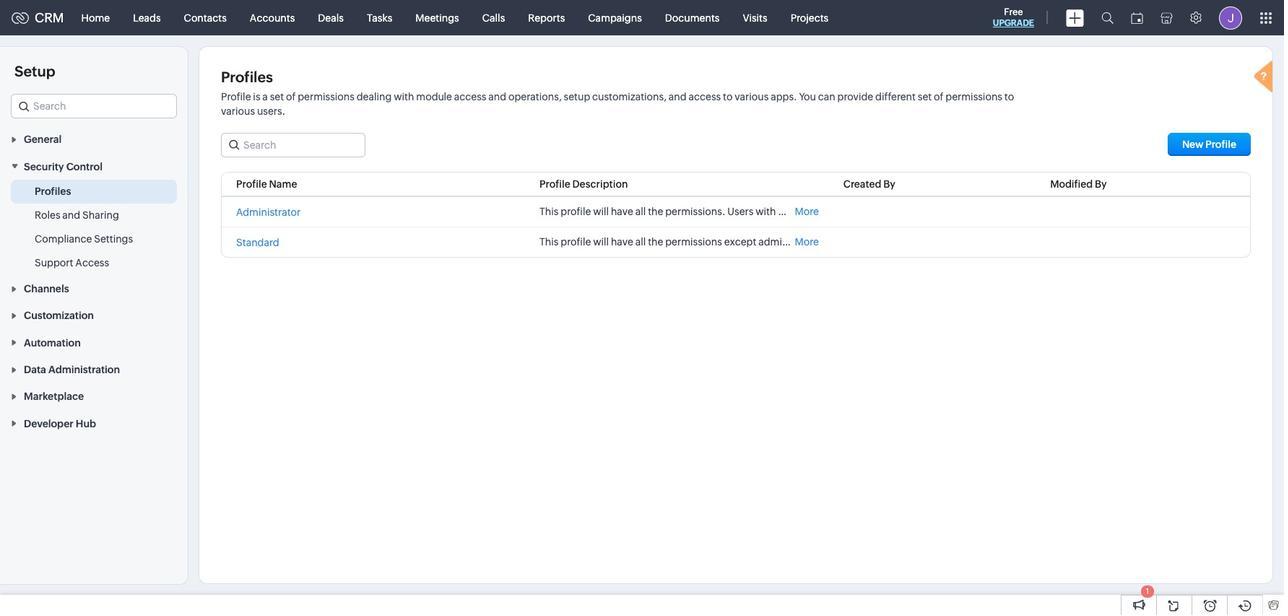 Task type: vqa. For each thing, say whether or not it's contained in the screenshot.
is
yes



Task type: describe. For each thing, give the bounding box(es) containing it.
customization button
[[0, 302, 188, 329]]

all
[[636, 237, 646, 248]]

home link
[[70, 0, 121, 35]]

settings
[[94, 233, 133, 245]]

data administration
[[24, 364, 120, 376]]

customization
[[24, 310, 94, 322]]

roles and sharing
[[35, 209, 119, 221]]

leads link
[[121, 0, 172, 35]]

tasks link
[[355, 0, 404, 35]]

developer hub
[[24, 418, 96, 430]]

setup
[[564, 91, 591, 103]]

roles
[[35, 209, 60, 221]]

marketplace button
[[0, 383, 188, 410]]

customizations,
[[593, 91, 667, 103]]

administration
[[48, 364, 120, 376]]

modified by
[[1051, 178, 1107, 190]]

compliance settings
[[35, 233, 133, 245]]

upgrade
[[993, 18, 1035, 28]]

support
[[35, 257, 73, 269]]

2 horizontal spatial permissions
[[946, 91, 1003, 103]]

automation
[[24, 337, 81, 349]]

search element
[[1093, 0, 1123, 35]]

2 access from the left
[[689, 91, 721, 103]]

meetings
[[416, 12, 459, 23]]

will
[[593, 237, 609, 248]]

accounts
[[250, 12, 295, 23]]

1 set from the left
[[270, 91, 284, 103]]

can
[[818, 91, 836, 103]]

0 vertical spatial various
[[735, 91, 769, 103]]

compliance
[[35, 233, 92, 245]]

channels button
[[0, 275, 188, 302]]

deals
[[318, 12, 344, 23]]

2 to from the left
[[1005, 91, 1015, 103]]

administrator link
[[236, 207, 301, 218]]

calendar image
[[1132, 12, 1144, 23]]

you
[[799, 91, 816, 103]]

documents link
[[654, 0, 732, 35]]

Search text field
[[12, 95, 176, 118]]

data
[[24, 364, 46, 376]]

reports
[[528, 12, 565, 23]]

logo image
[[12, 12, 29, 23]]

data administration button
[[0, 356, 188, 383]]

reports link
[[517, 0, 577, 35]]

deals link
[[307, 0, 355, 35]]

search image
[[1102, 12, 1114, 24]]

provide
[[838, 91, 874, 103]]

created by
[[844, 178, 896, 190]]

this profile will have all the permissions except administrative privileges.
[[540, 237, 877, 248]]

campaigns
[[588, 12, 642, 23]]

contacts link
[[172, 0, 238, 35]]

developer hub button
[[0, 410, 188, 437]]

free
[[1005, 7, 1024, 17]]

1 horizontal spatial permissions
[[666, 237, 722, 248]]

support access link
[[35, 256, 109, 270]]

meetings link
[[404, 0, 471, 35]]

profile for profile name
[[236, 178, 267, 190]]

documents
[[665, 12, 720, 23]]

calls link
[[471, 0, 517, 35]]

profile
[[561, 237, 591, 248]]

the
[[648, 237, 664, 248]]

roles and sharing link
[[35, 208, 119, 222]]

help image
[[1251, 59, 1280, 98]]

is
[[253, 91, 260, 103]]

access
[[75, 257, 109, 269]]

privileges.
[[828, 237, 877, 248]]

by for modified by
[[1095, 178, 1107, 190]]

profile is a set of permissions dealing with module access and operations, setup customizations, and access to various apps. you can provide different set of permissions to various users.
[[221, 91, 1015, 117]]

campaigns link
[[577, 0, 654, 35]]

security
[[24, 161, 64, 172]]

security control
[[24, 161, 103, 172]]

leads
[[133, 12, 161, 23]]

2 horizontal spatial and
[[669, 91, 687, 103]]

with
[[394, 91, 414, 103]]

a
[[263, 91, 268, 103]]

new
[[1183, 139, 1204, 150]]



Task type: locate. For each thing, give the bounding box(es) containing it.
0 horizontal spatial by
[[884, 178, 896, 190]]

0 vertical spatial more
[[795, 206, 819, 218]]

new profile
[[1183, 139, 1237, 150]]

accounts link
[[238, 0, 307, 35]]

create menu image
[[1066, 9, 1085, 26]]

1 horizontal spatial and
[[489, 91, 507, 103]]

0 vertical spatial profiles
[[221, 69, 273, 85]]

2 of from the left
[[934, 91, 944, 103]]

profiles up is
[[221, 69, 273, 85]]

visits link
[[732, 0, 779, 35]]

profile left name
[[236, 178, 267, 190]]

administrator
[[236, 207, 301, 218]]

0 horizontal spatial set
[[270, 91, 284, 103]]

profile inside 'new profile' button
[[1206, 139, 1237, 150]]

crm link
[[12, 10, 64, 25]]

of right a on the left top of the page
[[286, 91, 296, 103]]

profile right the new
[[1206, 139, 1237, 150]]

profiles link
[[35, 184, 71, 198]]

profile for profile description
[[540, 178, 571, 190]]

1 horizontal spatial various
[[735, 91, 769, 103]]

and left operations,
[[489, 91, 507, 103]]

by for created by
[[884, 178, 896, 190]]

profiles
[[221, 69, 273, 85], [35, 185, 71, 197]]

1 more from the top
[[795, 206, 819, 218]]

1 horizontal spatial profiles
[[221, 69, 273, 85]]

profiles inside security control region
[[35, 185, 71, 197]]

dealing
[[357, 91, 392, 103]]

profiles up the "roles" at the left
[[35, 185, 71, 197]]

general button
[[0, 126, 188, 153]]

calls
[[482, 12, 505, 23]]

profile name
[[236, 178, 297, 190]]

standard link
[[236, 237, 279, 249]]

general
[[24, 134, 62, 145]]

channels
[[24, 283, 69, 295]]

of
[[286, 91, 296, 103], [934, 91, 944, 103]]

1 to from the left
[[723, 91, 733, 103]]

1 horizontal spatial of
[[934, 91, 944, 103]]

security control region
[[0, 180, 188, 275]]

description
[[573, 178, 628, 190]]

except
[[725, 237, 757, 248]]

crm
[[35, 10, 64, 25]]

set right a on the left top of the page
[[270, 91, 284, 103]]

profile element
[[1211, 0, 1251, 35]]

projects link
[[779, 0, 841, 35]]

module
[[416, 91, 452, 103]]

administrative
[[759, 237, 826, 248]]

1 horizontal spatial by
[[1095, 178, 1107, 190]]

various down is
[[221, 105, 255, 117]]

permissions
[[298, 91, 355, 103], [946, 91, 1003, 103], [666, 237, 722, 248]]

users.
[[257, 105, 286, 117]]

control
[[66, 161, 103, 172]]

visits
[[743, 12, 768, 23]]

profile left is
[[221, 91, 251, 103]]

free upgrade
[[993, 7, 1035, 28]]

projects
[[791, 12, 829, 23]]

marketplace
[[24, 391, 84, 403]]

support access
[[35, 257, 109, 269]]

by right modified
[[1095, 178, 1107, 190]]

profile for profile is a set of permissions dealing with module access and operations, setup customizations, and access to various apps. you can provide different set of permissions to various users.
[[221, 91, 251, 103]]

0 horizontal spatial and
[[62, 209, 80, 221]]

more for standard
[[795, 237, 819, 248]]

1 by from the left
[[884, 178, 896, 190]]

to
[[723, 91, 733, 103], [1005, 91, 1015, 103]]

operations,
[[509, 91, 562, 103]]

0 horizontal spatial access
[[454, 91, 487, 103]]

None field
[[11, 94, 177, 118]]

standard
[[236, 237, 279, 249]]

set right the different
[[918, 91, 932, 103]]

hub
[[76, 418, 96, 430]]

of right the different
[[934, 91, 944, 103]]

more up administrative
[[795, 206, 819, 218]]

and inside 'link'
[[62, 209, 80, 221]]

access
[[454, 91, 487, 103], [689, 91, 721, 103]]

different
[[876, 91, 916, 103]]

by
[[884, 178, 896, 190], [1095, 178, 1107, 190]]

profile image
[[1220, 6, 1243, 29]]

Search text field
[[222, 134, 365, 157]]

1 vertical spatial profiles
[[35, 185, 71, 197]]

more left privileges. in the right of the page
[[795, 237, 819, 248]]

0 horizontal spatial permissions
[[298, 91, 355, 103]]

tasks
[[367, 12, 393, 23]]

security control button
[[0, 153, 188, 180]]

apps.
[[771, 91, 797, 103]]

contacts
[[184, 12, 227, 23]]

setup
[[14, 63, 55, 79]]

modified
[[1051, 178, 1093, 190]]

0 horizontal spatial of
[[286, 91, 296, 103]]

1 horizontal spatial access
[[689, 91, 721, 103]]

and right customizations,
[[669, 91, 687, 103]]

profile inside profile is a set of permissions dealing with module access and operations, setup customizations, and access to various apps. you can provide different set of permissions to various users.
[[221, 91, 251, 103]]

compliance settings link
[[35, 232, 133, 246]]

new profile button
[[1168, 133, 1251, 156]]

this
[[540, 237, 559, 248]]

0 horizontal spatial to
[[723, 91, 733, 103]]

2 set from the left
[[918, 91, 932, 103]]

2 by from the left
[[1095, 178, 1107, 190]]

1 vertical spatial more
[[795, 237, 819, 248]]

have
[[611, 237, 634, 248]]

1 of from the left
[[286, 91, 296, 103]]

more for administrator
[[795, 206, 819, 218]]

home
[[81, 12, 110, 23]]

1 horizontal spatial set
[[918, 91, 932, 103]]

1 access from the left
[[454, 91, 487, 103]]

0 horizontal spatial profiles
[[35, 185, 71, 197]]

created
[[844, 178, 882, 190]]

1 vertical spatial various
[[221, 105, 255, 117]]

2 more from the top
[[795, 237, 819, 248]]

set
[[270, 91, 284, 103], [918, 91, 932, 103]]

0 horizontal spatial various
[[221, 105, 255, 117]]

name
[[269, 178, 297, 190]]

various left the apps.
[[735, 91, 769, 103]]

various
[[735, 91, 769, 103], [221, 105, 255, 117]]

create menu element
[[1058, 0, 1093, 35]]

profile description
[[540, 178, 628, 190]]

profile left description
[[540, 178, 571, 190]]

developer
[[24, 418, 74, 430]]

1
[[1147, 587, 1150, 596]]

1 horizontal spatial to
[[1005, 91, 1015, 103]]

by right "created"
[[884, 178, 896, 190]]

and right the "roles" at the left
[[62, 209, 80, 221]]



